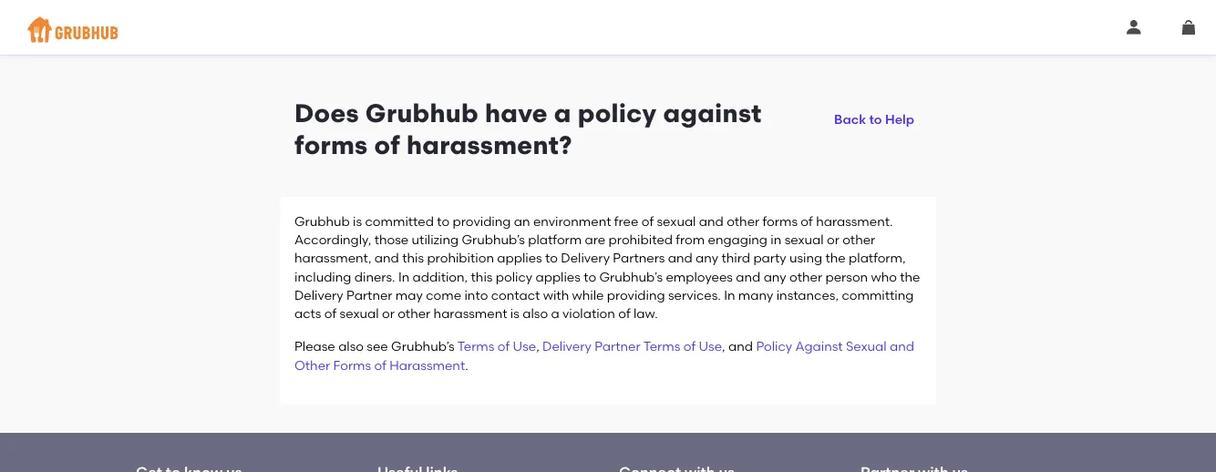 Task type: vqa. For each thing, say whether or not it's contained in the screenshot.
this
yes



Task type: locate. For each thing, give the bounding box(es) containing it.
grubhub's
[[462, 232, 525, 247], [599, 269, 663, 284], [391, 339, 455, 354]]

grubhub's up harassment
[[391, 339, 455, 354]]

a
[[554, 98, 571, 129], [551, 306, 559, 321]]

1 horizontal spatial in
[[724, 287, 735, 303]]

0 vertical spatial sexual
[[657, 213, 696, 229]]

grubhub's down an
[[462, 232, 525, 247]]

, down "contact"
[[536, 339, 539, 354]]

against
[[663, 98, 762, 129]]

any
[[696, 250, 719, 266], [764, 269, 787, 284]]

2 vertical spatial delivery
[[543, 339, 591, 354]]

partner inside grubhub is committed to providing an environment free of sexual and other forms of harassment. accordingly, those utilizing grubhub's platform are prohibited from engaging in sexual or other harassment, and this prohibition applies to delivery partners and any third party using the platform, including diners. in addition, this policy applies to grubhub's employees and any other person who the delivery partner may come into contact with while providing services. in many instances, committing acts of sexual or other harassment is also a violation of law.
[[346, 287, 392, 303]]

of
[[374, 130, 400, 160], [642, 213, 654, 229], [801, 213, 813, 229], [324, 306, 337, 321], [618, 306, 631, 321], [498, 339, 510, 354], [683, 339, 696, 354], [374, 357, 386, 373]]

2 horizontal spatial grubhub's
[[599, 269, 663, 284]]

providing
[[453, 213, 511, 229], [607, 287, 665, 303]]

use down services.
[[699, 339, 722, 354]]

grubhub's down the partners
[[599, 269, 663, 284]]

a down with
[[551, 306, 559, 321]]

, left the policy
[[722, 339, 725, 354]]

0 horizontal spatial any
[[696, 250, 719, 266]]

0 vertical spatial policy
[[578, 98, 657, 129]]

using
[[789, 250, 822, 266]]

0 vertical spatial forms
[[294, 130, 368, 160]]

the
[[826, 250, 846, 266], [900, 269, 920, 284]]

0 horizontal spatial is
[[353, 213, 362, 229]]

1 horizontal spatial terms
[[643, 339, 680, 354]]

back to help
[[834, 112, 914, 127]]

in left "many"
[[724, 287, 735, 303]]

2 small image from the left
[[1182, 20, 1196, 35]]

policy
[[578, 98, 657, 129], [496, 269, 533, 284]]

this
[[402, 250, 424, 266], [471, 269, 493, 284]]

or up see in the left bottom of the page
[[382, 306, 395, 321]]

0 horizontal spatial or
[[382, 306, 395, 321]]

acts
[[294, 306, 321, 321]]

may
[[396, 287, 423, 303]]

other down harassment.
[[843, 232, 875, 247]]

terms down law.
[[643, 339, 680, 354]]

delivery down violation
[[543, 339, 591, 354]]

1 vertical spatial also
[[338, 339, 364, 354]]

in
[[398, 269, 410, 284], [724, 287, 735, 303]]

use
[[513, 339, 536, 354], [699, 339, 722, 354]]

to up while
[[584, 269, 596, 284]]

1 horizontal spatial sexual
[[657, 213, 696, 229]]

providing up law.
[[607, 287, 665, 303]]

delivery
[[561, 250, 610, 266], [294, 287, 343, 303], [543, 339, 591, 354]]

harassment
[[434, 306, 507, 321]]

1 horizontal spatial providing
[[607, 287, 665, 303]]

0 horizontal spatial grubhub's
[[391, 339, 455, 354]]

this up into
[[471, 269, 493, 284]]

0 vertical spatial partner
[[346, 287, 392, 303]]

delivery partner terms of use link
[[543, 339, 722, 354]]

does
[[294, 98, 359, 129]]

1 horizontal spatial grubhub's
[[462, 232, 525, 247]]

1 horizontal spatial this
[[471, 269, 493, 284]]

0 horizontal spatial policy
[[496, 269, 533, 284]]

diners.
[[354, 269, 395, 284]]

0 vertical spatial a
[[554, 98, 571, 129]]

1 vertical spatial grubhub's
[[599, 269, 663, 284]]

of down see in the left bottom of the page
[[374, 357, 386, 373]]

who
[[871, 269, 897, 284]]

small image
[[1127, 20, 1141, 35], [1182, 20, 1196, 35]]

are
[[585, 232, 606, 247]]

0 horizontal spatial use
[[513, 339, 536, 354]]

1 vertical spatial providing
[[607, 287, 665, 303]]

in up may
[[398, 269, 410, 284]]

1 vertical spatial grubhub
[[294, 213, 350, 229]]

applies up with
[[536, 269, 581, 284]]

forms down does
[[294, 130, 368, 160]]

grubhub
[[365, 98, 479, 129], [294, 213, 350, 229]]

policy against sexual and other forms of harassment link
[[294, 339, 914, 373]]

have
[[485, 98, 548, 129]]

grubhub logo image
[[27, 11, 119, 48]]

1 horizontal spatial is
[[510, 306, 520, 321]]

1 vertical spatial forms
[[763, 213, 798, 229]]

0 horizontal spatial terms
[[458, 339, 494, 354]]

0 horizontal spatial providing
[[453, 213, 511, 229]]

grubhub up harassment?
[[365, 98, 479, 129]]

any up employees
[[696, 250, 719, 266]]

applies
[[497, 250, 542, 266], [536, 269, 581, 284]]

into
[[464, 287, 488, 303]]

of inside policy against sexual and other forms of harassment
[[374, 357, 386, 373]]

0 horizontal spatial this
[[402, 250, 424, 266]]

or
[[827, 232, 840, 247], [382, 306, 395, 321]]

1 vertical spatial partner
[[595, 339, 641, 354]]

the up person
[[826, 250, 846, 266]]

partner down the diners.
[[346, 287, 392, 303]]

a right the have
[[554, 98, 571, 129]]

0 horizontal spatial small image
[[1127, 20, 1141, 35]]

platform
[[528, 232, 582, 247]]

against
[[795, 339, 843, 354]]

this down those
[[402, 250, 424, 266]]

0 vertical spatial applies
[[497, 250, 542, 266]]

harassment,
[[294, 250, 372, 266]]

terms
[[458, 339, 494, 354], [643, 339, 680, 354]]

providing left an
[[453, 213, 511, 229]]

back
[[834, 112, 866, 127]]

partner down law.
[[595, 339, 641, 354]]

1 vertical spatial in
[[724, 287, 735, 303]]

person
[[826, 269, 868, 284]]

any down party
[[764, 269, 787, 284]]

sexual up see in the left bottom of the page
[[340, 306, 379, 321]]

1 vertical spatial any
[[764, 269, 787, 284]]

is up accordingly,
[[353, 213, 362, 229]]

and
[[699, 213, 724, 229], [375, 250, 399, 266], [668, 250, 693, 266], [736, 269, 761, 284], [728, 339, 753, 354], [890, 339, 914, 354]]

0 horizontal spatial partner
[[346, 287, 392, 303]]

the right the who at the bottom
[[900, 269, 920, 284]]

sexual up using
[[785, 232, 824, 247]]

is down "contact"
[[510, 306, 520, 321]]

1 horizontal spatial ,
[[722, 339, 725, 354]]

0 horizontal spatial also
[[338, 339, 364, 354]]

1 vertical spatial or
[[382, 306, 395, 321]]

0 horizontal spatial ,
[[536, 339, 539, 354]]

1 vertical spatial the
[[900, 269, 920, 284]]

0 horizontal spatial forms
[[294, 130, 368, 160]]

and up "many"
[[736, 269, 761, 284]]

free
[[614, 213, 639, 229]]

sexual
[[846, 339, 887, 354]]

1 horizontal spatial small image
[[1182, 20, 1196, 35]]

grubhub is committed to providing an environment free of sexual and other forms of harassment. accordingly, those utilizing grubhub's platform are prohibited from engaging in sexual or other harassment, and this prohibition applies to delivery partners and any third party using the platform, including diners. in addition, this policy applies to grubhub's employees and any other person who the delivery partner may come into contact with while providing services. in many instances, committing acts of sexual or other harassment is also a violation of law.
[[294, 213, 920, 321]]

0 vertical spatial providing
[[453, 213, 511, 229]]

2 horizontal spatial sexual
[[785, 232, 824, 247]]

.
[[465, 357, 468, 373]]

sexual up from
[[657, 213, 696, 229]]

0 vertical spatial is
[[353, 213, 362, 229]]

forms
[[294, 130, 368, 160], [763, 213, 798, 229]]

forms up in
[[763, 213, 798, 229]]

2 terms from the left
[[643, 339, 680, 354]]

to
[[869, 112, 882, 127], [437, 213, 450, 229], [545, 250, 558, 266], [584, 269, 596, 284]]

law.
[[634, 306, 658, 321]]

services.
[[668, 287, 721, 303]]

0 vertical spatial grubhub's
[[462, 232, 525, 247]]

come
[[426, 287, 461, 303]]

1 horizontal spatial policy
[[578, 98, 657, 129]]

grubhub up accordingly,
[[294, 213, 350, 229]]

also
[[523, 306, 548, 321], [338, 339, 364, 354]]

harassment.
[[816, 213, 893, 229]]

other down using
[[790, 269, 822, 284]]

a inside does grubhub have a policy against forms of harassment?
[[554, 98, 571, 129]]

delivery down including at bottom
[[294, 287, 343, 303]]

1 vertical spatial policy
[[496, 269, 533, 284]]

,
[[536, 339, 539, 354], [722, 339, 725, 354]]

0 vertical spatial this
[[402, 250, 424, 266]]

of down services.
[[683, 339, 696, 354]]

1 horizontal spatial forms
[[763, 213, 798, 229]]

also inside grubhub is committed to providing an environment free of sexual and other forms of harassment. accordingly, those utilizing grubhub's platform are prohibited from engaging in sexual or other harassment, and this prohibition applies to delivery partners and any third party using the platform, including diners. in addition, this policy applies to grubhub's employees and any other person who the delivery partner may come into contact with while providing services. in many instances, committing acts of sexual or other harassment is also a violation of law.
[[523, 306, 548, 321]]

0 horizontal spatial grubhub
[[294, 213, 350, 229]]

to left help
[[869, 112, 882, 127]]

0 horizontal spatial the
[[826, 250, 846, 266]]

delivery down are
[[561, 250, 610, 266]]

a inside grubhub is committed to providing an environment free of sexual and other forms of harassment. accordingly, those utilizing grubhub's platform are prohibited from engaging in sexual or other harassment, and this prohibition applies to delivery partners and any third party using the platform, including diners. in addition, this policy applies to grubhub's employees and any other person who the delivery partner may come into contact with while providing services. in many instances, committing acts of sexual or other harassment is also a violation of law.
[[551, 306, 559, 321]]

1 vertical spatial a
[[551, 306, 559, 321]]

or down harassment.
[[827, 232, 840, 247]]

in
[[771, 232, 782, 247]]

of up committed
[[374, 130, 400, 160]]

terms up .
[[458, 339, 494, 354]]

partners
[[613, 250, 665, 266]]

other
[[727, 213, 760, 229], [843, 232, 875, 247], [790, 269, 822, 284], [398, 306, 431, 321]]

employees
[[666, 269, 733, 284]]

1 horizontal spatial grubhub
[[365, 98, 479, 129]]

use down "contact"
[[513, 339, 536, 354]]

committed
[[365, 213, 434, 229]]

2 vertical spatial sexual
[[340, 306, 379, 321]]

0 vertical spatial grubhub
[[365, 98, 479, 129]]

2 vertical spatial grubhub's
[[391, 339, 455, 354]]

1 horizontal spatial also
[[523, 306, 548, 321]]

1 horizontal spatial any
[[764, 269, 787, 284]]

many
[[738, 287, 773, 303]]

1 horizontal spatial or
[[827, 232, 840, 247]]

also down "contact"
[[523, 306, 548, 321]]

sexual
[[657, 213, 696, 229], [785, 232, 824, 247], [340, 306, 379, 321]]

with
[[543, 287, 569, 303]]

while
[[572, 287, 604, 303]]

1 vertical spatial delivery
[[294, 287, 343, 303]]

and right sexual
[[890, 339, 914, 354]]

is
[[353, 213, 362, 229], [510, 306, 520, 321]]

partner
[[346, 287, 392, 303], [595, 339, 641, 354]]

instances,
[[776, 287, 839, 303]]

0 vertical spatial also
[[523, 306, 548, 321]]

forms inside does grubhub have a policy against forms of harassment?
[[294, 130, 368, 160]]

1 horizontal spatial use
[[699, 339, 722, 354]]

also up the forms at the bottom of page
[[338, 339, 364, 354]]

0 vertical spatial in
[[398, 269, 410, 284]]

please also see grubhub's terms of use , delivery partner terms of use , and
[[294, 339, 756, 354]]

policy inside does grubhub have a policy against forms of harassment?
[[578, 98, 657, 129]]

policy against sexual and other forms of harassment
[[294, 339, 914, 373]]

applies down an
[[497, 250, 542, 266]]

0 vertical spatial or
[[827, 232, 840, 247]]

and left the policy
[[728, 339, 753, 354]]



Task type: describe. For each thing, give the bounding box(es) containing it.
please
[[294, 339, 335, 354]]

party
[[753, 250, 786, 266]]

of down harassment
[[498, 339, 510, 354]]

1 vertical spatial is
[[510, 306, 520, 321]]

1 use from the left
[[513, 339, 536, 354]]

other up engaging
[[727, 213, 760, 229]]

harassment?
[[407, 130, 572, 160]]

prohibited
[[609, 232, 673, 247]]

of right acts
[[324, 306, 337, 321]]

of inside does grubhub have a policy against forms of harassment?
[[374, 130, 400, 160]]

grubhub inside grubhub is committed to providing an environment free of sexual and other forms of harassment. accordingly, those utilizing grubhub's platform are prohibited from engaging in sexual or other harassment, and this prohibition applies to delivery partners and any third party using the platform, including diners. in addition, this policy applies to grubhub's employees and any other person who the delivery partner may come into contact with while providing services. in many instances, committing acts of sexual or other harassment is also a violation of law.
[[294, 213, 350, 229]]

grubhub inside does grubhub have a policy against forms of harassment?
[[365, 98, 479, 129]]

1 horizontal spatial partner
[[595, 339, 641, 354]]

1 horizontal spatial the
[[900, 269, 920, 284]]

accordingly,
[[294, 232, 371, 247]]

of left law.
[[618, 306, 631, 321]]

other down may
[[398, 306, 431, 321]]

those
[[374, 232, 409, 247]]

and down those
[[375, 250, 399, 266]]

see
[[367, 339, 388, 354]]

other
[[294, 357, 330, 373]]

back to help link
[[827, 98, 922, 130]]

and down from
[[668, 250, 693, 266]]

2 , from the left
[[722, 339, 725, 354]]

contact
[[491, 287, 540, 303]]

platform,
[[849, 250, 906, 266]]

environment
[[533, 213, 611, 229]]

from
[[676, 232, 705, 247]]

0 horizontal spatial sexual
[[340, 306, 379, 321]]

0 vertical spatial the
[[826, 250, 846, 266]]

to up utilizing
[[437, 213, 450, 229]]

including
[[294, 269, 351, 284]]

and up from
[[699, 213, 724, 229]]

utilizing
[[412, 232, 459, 247]]

1 , from the left
[[536, 339, 539, 354]]

0 horizontal spatial in
[[398, 269, 410, 284]]

1 small image from the left
[[1127, 20, 1141, 35]]

engaging
[[708, 232, 768, 247]]

policy
[[756, 339, 792, 354]]

terms of use link
[[458, 339, 536, 354]]

1 vertical spatial this
[[471, 269, 493, 284]]

help
[[885, 112, 914, 127]]

policy inside grubhub is committed to providing an environment free of sexual and other forms of harassment. accordingly, those utilizing grubhub's platform are prohibited from engaging in sexual or other harassment, and this prohibition applies to delivery partners and any third party using the platform, including diners. in addition, this policy applies to grubhub's employees and any other person who the delivery partner may come into contact with while providing services. in many instances, committing acts of sexual or other harassment is also a violation of law.
[[496, 269, 533, 284]]

2 use from the left
[[699, 339, 722, 354]]

forms
[[333, 357, 371, 373]]

of up prohibited
[[642, 213, 654, 229]]

0 vertical spatial any
[[696, 250, 719, 266]]

third
[[722, 250, 750, 266]]

committing
[[842, 287, 914, 303]]

violation
[[562, 306, 615, 321]]

does grubhub have a policy against forms of harassment?
[[294, 98, 762, 160]]

1 terms from the left
[[458, 339, 494, 354]]

an
[[514, 213, 530, 229]]

of up using
[[801, 213, 813, 229]]

harassment
[[390, 357, 465, 373]]

addition,
[[413, 269, 468, 284]]

prohibition
[[427, 250, 494, 266]]

1 vertical spatial sexual
[[785, 232, 824, 247]]

and inside policy against sexual and other forms of harassment
[[890, 339, 914, 354]]

1 vertical spatial applies
[[536, 269, 581, 284]]

0 vertical spatial delivery
[[561, 250, 610, 266]]

to down "platform"
[[545, 250, 558, 266]]

forms inside grubhub is committed to providing an environment free of sexual and other forms of harassment. accordingly, those utilizing grubhub's platform are prohibited from engaging in sexual or other harassment, and this prohibition applies to delivery partners and any third party using the platform, including diners. in addition, this policy applies to grubhub's employees and any other person who the delivery partner may come into contact with while providing services. in many instances, committing acts of sexual or other harassment is also a violation of law.
[[763, 213, 798, 229]]



